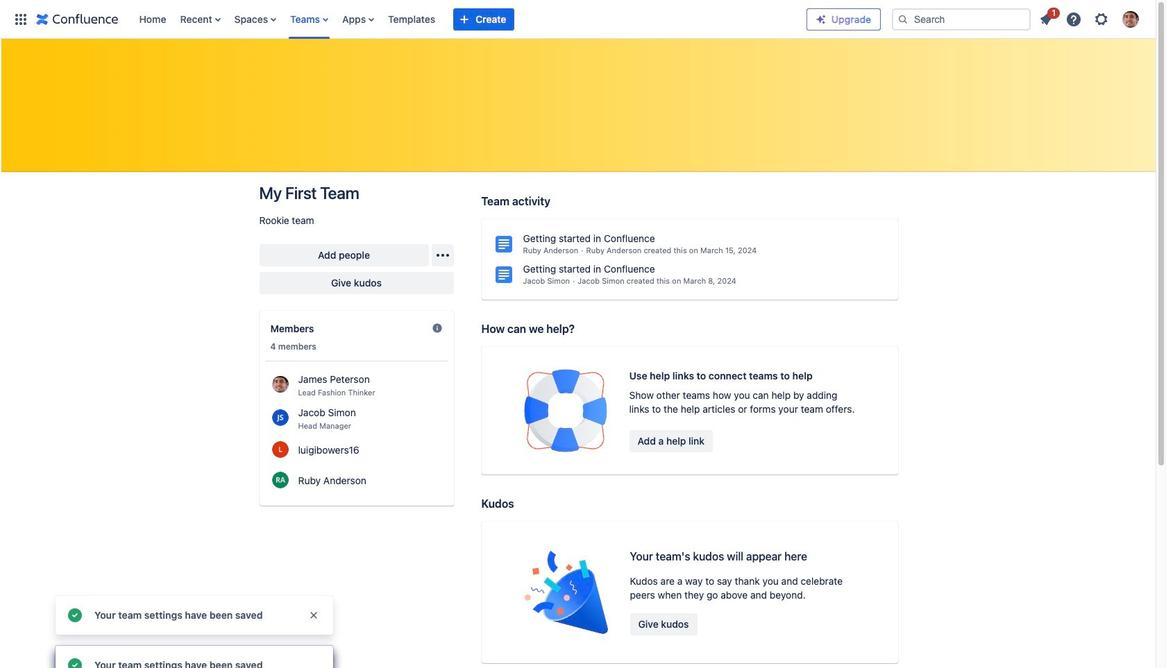 Task type: describe. For each thing, give the bounding box(es) containing it.
list for premium icon
[[1034, 5, 1148, 32]]

help icon image
[[1066, 11, 1083, 27]]

Search field
[[892, 8, 1031, 30]]

2 success image from the top
[[67, 658, 83, 669]]

premium image
[[816, 14, 827, 25]]

list item inside list
[[1034, 5, 1061, 30]]

dismiss image
[[308, 610, 319, 622]]

search image
[[898, 14, 909, 25]]

you must be invited or approved by a member to join this team. image
[[432, 323, 443, 334]]

notification icon image
[[1038, 11, 1055, 27]]



Task type: locate. For each thing, give the bounding box(es) containing it.
1 more information about this user image from the top
[[272, 376, 289, 393]]

banner
[[0, 0, 1156, 39]]

global element
[[8, 0, 807, 39]]

list
[[132, 0, 807, 39], [1034, 5, 1148, 32]]

2 vertical spatial more information about this user image
[[272, 441, 289, 458]]

0 horizontal spatial list
[[132, 0, 807, 39]]

more information about this user image
[[272, 472, 289, 489]]

list item
[[1034, 5, 1061, 30]]

settings icon image
[[1094, 11, 1111, 27]]

0 vertical spatial success image
[[67, 608, 83, 624]]

1 horizontal spatial list
[[1034, 5, 1148, 32]]

success image
[[67, 658, 83, 669]]

confluence image
[[36, 11, 118, 27], [36, 11, 118, 27]]

list for appswitcher icon
[[132, 0, 807, 39]]

actions image
[[434, 247, 451, 264]]

3 more information about this user image from the top
[[272, 441, 289, 458]]

None search field
[[892, 8, 1031, 30]]

success image
[[67, 608, 83, 624], [67, 658, 83, 669]]

your profile and preferences image
[[1123, 11, 1140, 27]]

1 success image from the top
[[67, 608, 83, 624]]

appswitcher icon image
[[13, 11, 29, 27]]

1 vertical spatial success image
[[67, 658, 83, 669]]

1 vertical spatial more information about this user image
[[272, 409, 289, 426]]

0 vertical spatial more information about this user image
[[272, 376, 289, 393]]

2 more information about this user image from the top
[[272, 409, 289, 426]]

more information about this user image
[[272, 376, 289, 393], [272, 409, 289, 426], [272, 441, 289, 458]]



Task type: vqa. For each thing, say whether or not it's contained in the screenshot.
Dismiss icon
yes



